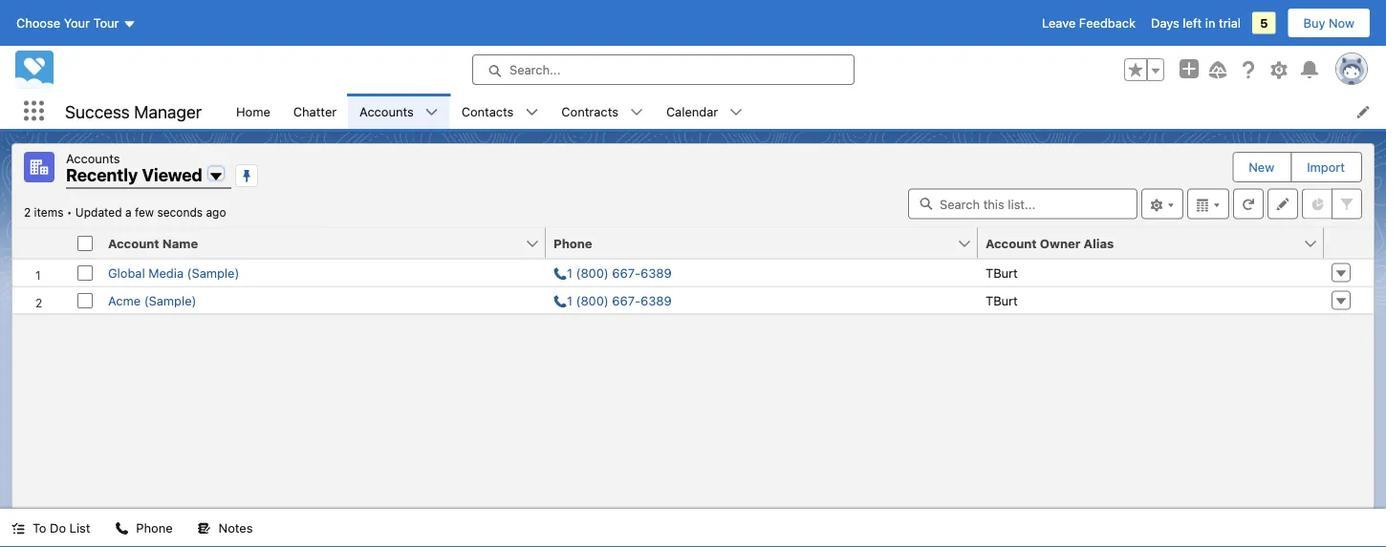 Task type: locate. For each thing, give the bounding box(es) containing it.
chatter link
[[282, 94, 348, 129]]

0 vertical spatial 667-
[[612, 266, 641, 280]]

0 horizontal spatial accounts
[[66, 151, 120, 165]]

text default image left to
[[11, 523, 25, 536]]

1 vertical spatial phone button
[[104, 510, 184, 548]]

days
[[1151, 16, 1180, 30]]

account down search recently viewed list view. search field
[[986, 236, 1037, 251]]

1 horizontal spatial text default image
[[630, 106, 643, 119]]

calendar list item
[[655, 94, 755, 129]]

accounts down success
[[66, 151, 120, 165]]

1
[[567, 266, 573, 280], [567, 294, 573, 308]]

(sample)
[[187, 266, 239, 280], [144, 294, 196, 308]]

phone element
[[546, 228, 990, 260]]

text default image right list
[[115, 523, 129, 536]]

(800)
[[576, 266, 609, 280], [576, 294, 609, 308]]

0 horizontal spatial phone button
[[104, 510, 184, 548]]

0 vertical spatial 1 (800) 667-6389
[[567, 266, 672, 280]]

tburt for acme (sample)
[[986, 294, 1018, 308]]

account
[[108, 236, 159, 251], [986, 236, 1037, 251]]

accounts link
[[348, 94, 425, 129]]

ago
[[206, 206, 226, 219]]

in
[[1206, 16, 1216, 30]]

0 vertical spatial 1
[[567, 266, 573, 280]]

667-
[[612, 266, 641, 280], [612, 294, 641, 308]]

owner
[[1040, 236, 1081, 251]]

text default image inside calendar list item
[[730, 106, 743, 119]]

account name
[[108, 236, 198, 251]]

cell inside recently viewed grid
[[70, 228, 100, 260]]

1 vertical spatial 667-
[[612, 294, 641, 308]]

1 vertical spatial phone
[[136, 522, 173, 536]]

few
[[135, 206, 154, 219]]

contacts list item
[[450, 94, 550, 129]]

1 vertical spatial 1
[[567, 294, 573, 308]]

text default image inside contracts list item
[[630, 106, 643, 119]]

1 (800) from the top
[[576, 266, 609, 280]]

media
[[148, 266, 184, 280]]

contacts link
[[450, 94, 525, 129]]

1 for acme (sample)
[[567, 294, 573, 308]]

•
[[67, 206, 72, 219]]

0 vertical spatial phone
[[554, 236, 592, 251]]

seconds
[[157, 206, 203, 219]]

(sample) down global media (sample) link in the left of the page
[[144, 294, 196, 308]]

2 6389 from the top
[[641, 294, 672, 308]]

to do list
[[33, 522, 90, 536]]

1 (800) 667-6389
[[567, 266, 672, 280], [567, 294, 672, 308]]

home
[[236, 104, 270, 119]]

recently viewed grid
[[12, 228, 1374, 315]]

updated
[[75, 206, 122, 219]]

1 vertical spatial tburt
[[986, 294, 1018, 308]]

text default image inside notes button
[[198, 523, 211, 536]]

text default image down search...
[[525, 106, 539, 119]]

text default image
[[630, 106, 643, 119], [730, 106, 743, 119], [198, 523, 211, 536]]

text default image left contacts
[[425, 106, 439, 119]]

text default image right contracts
[[630, 106, 643, 119]]

2 tburt from the top
[[986, 294, 1018, 308]]

account for account name
[[108, 236, 159, 251]]

5
[[1260, 16, 1268, 30]]

list containing home
[[225, 94, 1386, 129]]

6389
[[641, 266, 672, 280], [641, 294, 672, 308]]

item number image
[[12, 228, 70, 259]]

text default image right calendar
[[730, 106, 743, 119]]

manager
[[134, 101, 202, 122]]

tour
[[93, 16, 119, 30]]

0 horizontal spatial phone
[[136, 522, 173, 536]]

1 horizontal spatial account
[[986, 236, 1037, 251]]

1 1 (800) 667-6389 link from the top
[[554, 266, 672, 280]]

1 6389 from the top
[[641, 266, 672, 280]]

0 horizontal spatial account
[[108, 236, 159, 251]]

2 667- from the top
[[612, 294, 641, 308]]

1 tburt from the top
[[986, 266, 1018, 280]]

choose your tour
[[16, 16, 119, 30]]

2 1 (800) 667-6389 from the top
[[567, 294, 672, 308]]

import
[[1307, 160, 1345, 175]]

0 vertical spatial (800)
[[576, 266, 609, 280]]

calendar link
[[655, 94, 730, 129]]

phone
[[554, 236, 592, 251], [136, 522, 173, 536]]

account inside button
[[986, 236, 1037, 251]]

days left in trial
[[1151, 16, 1241, 30]]

0 vertical spatial 6389
[[641, 266, 672, 280]]

success manager
[[65, 101, 202, 122]]

success
[[65, 101, 130, 122]]

0 vertical spatial tburt
[[986, 266, 1018, 280]]

accounts right chatter
[[360, 104, 414, 119]]

list
[[225, 94, 1386, 129]]

cell
[[70, 228, 100, 260]]

2 horizontal spatial text default image
[[730, 106, 743, 119]]

accounts
[[360, 104, 414, 119], [66, 151, 120, 165]]

Search Recently Viewed list view. search field
[[908, 189, 1138, 219]]

trial
[[1219, 16, 1241, 30]]

phone button
[[546, 228, 957, 259], [104, 510, 184, 548]]

0 horizontal spatial text default image
[[198, 523, 211, 536]]

contracts list item
[[550, 94, 655, 129]]

0 vertical spatial accounts
[[360, 104, 414, 119]]

acme (sample) link
[[108, 294, 196, 308]]

1 (800) 667-6389 link
[[554, 266, 672, 280], [554, 294, 672, 308]]

2 (800) from the top
[[576, 294, 609, 308]]

1 vertical spatial (800)
[[576, 294, 609, 308]]

account name button
[[100, 228, 525, 259]]

1 vertical spatial 6389
[[641, 294, 672, 308]]

tburt
[[986, 266, 1018, 280], [986, 294, 1018, 308]]

(sample) down name at the left
[[187, 266, 239, 280]]

your
[[64, 16, 90, 30]]

text default image inside contacts list item
[[525, 106, 539, 119]]

text default image left notes
[[198, 523, 211, 536]]

1 horizontal spatial accounts
[[360, 104, 414, 119]]

2 1 (800) 667-6389 link from the top
[[554, 294, 672, 308]]

1 horizontal spatial phone button
[[546, 228, 957, 259]]

1 vertical spatial 1 (800) 667-6389 link
[[554, 294, 672, 308]]

feedback
[[1079, 16, 1136, 30]]

0 vertical spatial 1 (800) 667-6389 link
[[554, 266, 672, 280]]

contracts
[[562, 104, 619, 119]]

account name element
[[100, 228, 557, 260]]

1 1 (800) 667-6389 from the top
[[567, 266, 672, 280]]

account inside "button"
[[108, 236, 159, 251]]

1 horizontal spatial phone
[[554, 236, 592, 251]]

0 vertical spatial phone button
[[546, 228, 957, 259]]

2 1 from the top
[[567, 294, 573, 308]]

1 667- from the top
[[612, 266, 641, 280]]

2 account from the left
[[986, 236, 1037, 251]]

account up global
[[108, 236, 159, 251]]

left
[[1183, 16, 1202, 30]]

new button
[[1234, 153, 1290, 182]]

phone button inside recently viewed grid
[[546, 228, 957, 259]]

(800) for global media (sample)
[[576, 266, 609, 280]]

None search field
[[908, 189, 1138, 219]]

group
[[1124, 58, 1165, 81]]

1 vertical spatial 1 (800) 667-6389
[[567, 294, 672, 308]]

1 account from the left
[[108, 236, 159, 251]]

search... button
[[472, 55, 855, 85]]

notes
[[219, 522, 253, 536]]

1 (800) 667-6389 link for global media (sample)
[[554, 266, 672, 280]]

1 1 from the top
[[567, 266, 573, 280]]

accounts inside list item
[[360, 104, 414, 119]]

new
[[1249, 160, 1275, 175]]

1 vertical spatial accounts
[[66, 151, 120, 165]]

2
[[24, 206, 31, 219]]

text default image
[[425, 106, 439, 119], [525, 106, 539, 119], [11, 523, 25, 536], [115, 523, 129, 536]]



Task type: describe. For each thing, give the bounding box(es) containing it.
items
[[34, 206, 64, 219]]

accounts image
[[24, 152, 55, 183]]

none search field inside recently viewed|accounts|list view element
[[908, 189, 1138, 219]]

notes button
[[186, 510, 264, 548]]

home link
[[225, 94, 282, 129]]

do
[[50, 522, 66, 536]]

recently viewed status
[[24, 206, 75, 219]]

1 vertical spatial (sample)
[[144, 294, 196, 308]]

667- for acme (sample)
[[612, 294, 641, 308]]

viewed
[[142, 165, 203, 185]]

acme
[[108, 294, 141, 308]]

2 items • updated a few seconds ago
[[24, 206, 226, 219]]

text default image inside accounts list item
[[425, 106, 439, 119]]

text default image for calendar
[[730, 106, 743, 119]]

global media (sample) link
[[108, 266, 239, 280]]

buy
[[1304, 16, 1326, 30]]

search...
[[510, 63, 561, 77]]

alias
[[1084, 236, 1114, 251]]

account for account owner alias
[[986, 236, 1037, 251]]

(800) for acme (sample)
[[576, 294, 609, 308]]

list
[[69, 522, 90, 536]]

tburt for global media (sample)
[[986, 266, 1018, 280]]

account owner alias element
[[978, 228, 1336, 260]]

6389 for acme (sample)
[[641, 294, 672, 308]]

a
[[125, 206, 131, 219]]

action image
[[1324, 228, 1374, 259]]

6389 for global media (sample)
[[641, 266, 672, 280]]

calendar
[[666, 104, 718, 119]]

text default image for contracts
[[630, 106, 643, 119]]

1 (800) 667-6389 for global media (sample)
[[567, 266, 672, 280]]

import button
[[1292, 153, 1361, 182]]

recently viewed
[[66, 165, 203, 185]]

phone inside recently viewed grid
[[554, 236, 592, 251]]

recently viewed|accounts|list view element
[[11, 143, 1375, 510]]

667- for global media (sample)
[[612, 266, 641, 280]]

1 (800) 667-6389 link for acme (sample)
[[554, 294, 672, 308]]

text default image inside to do list button
[[11, 523, 25, 536]]

choose
[[16, 16, 60, 30]]

global media (sample)
[[108, 266, 239, 280]]

action element
[[1324, 228, 1374, 260]]

leave feedback link
[[1042, 16, 1136, 30]]

item number element
[[12, 228, 70, 260]]

accounts list item
[[348, 94, 450, 129]]

global
[[108, 266, 145, 280]]

1 for global media (sample)
[[567, 266, 573, 280]]

chatter
[[293, 104, 337, 119]]

buy now
[[1304, 16, 1355, 30]]

0 vertical spatial (sample)
[[187, 266, 239, 280]]

account owner alias button
[[978, 228, 1303, 259]]

contracts link
[[550, 94, 630, 129]]

recently
[[66, 165, 138, 185]]

name
[[162, 236, 198, 251]]

to
[[33, 522, 46, 536]]

leave feedback
[[1042, 16, 1136, 30]]

acme (sample)
[[108, 294, 196, 308]]

now
[[1329, 16, 1355, 30]]

choose your tour button
[[15, 8, 137, 38]]

to do list button
[[0, 510, 102, 548]]

1 (800) 667-6389 for acme (sample)
[[567, 294, 672, 308]]

buy now button
[[1288, 8, 1371, 38]]

leave
[[1042, 16, 1076, 30]]

account owner alias
[[986, 236, 1114, 251]]

contacts
[[462, 104, 514, 119]]



Task type: vqa. For each thing, say whether or not it's contained in the screenshot.
the * to the right
no



